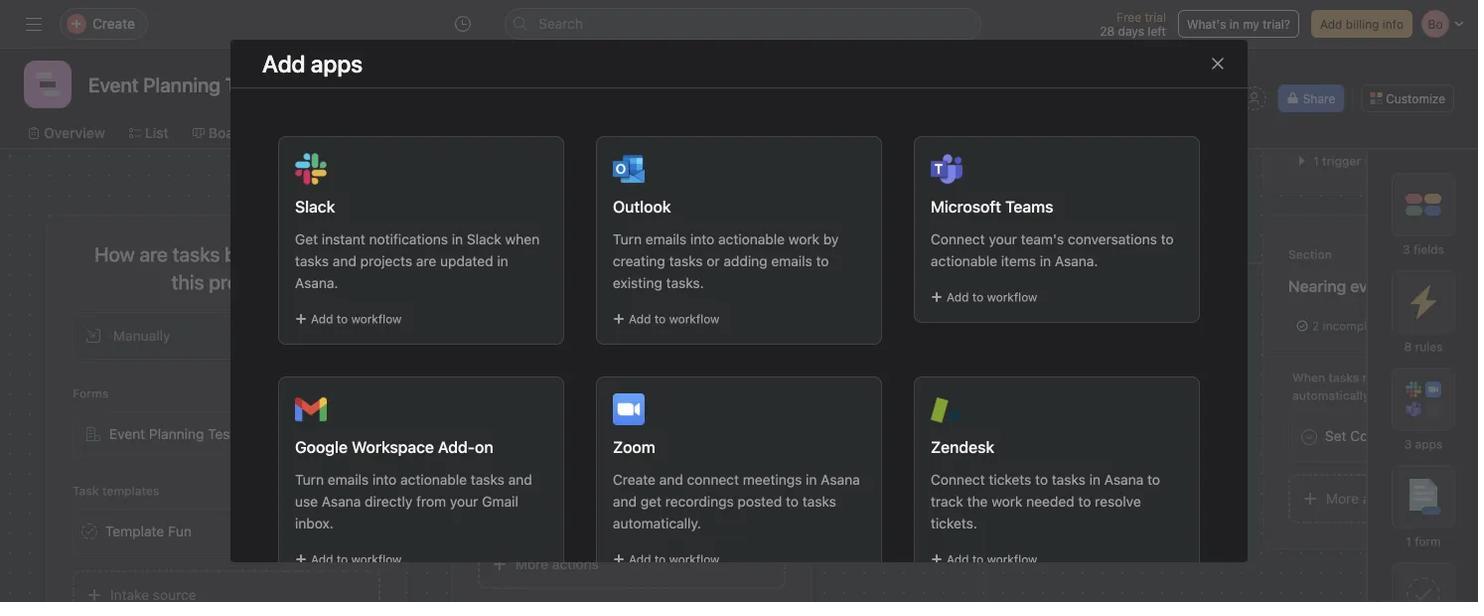 Task type: locate. For each thing, give the bounding box(es) containing it.
3 when from the left
[[1292, 371, 1325, 384]]

0 horizontal spatial by...
[[1011, 428, 1038, 444]]

1 vertical spatial slack
[[467, 231, 501, 247]]

workflow for zoom
[[669, 552, 720, 566]]

notifications
[[369, 231, 448, 247]]

1 horizontal spatial slack
[[467, 231, 501, 247]]

1 vertical spatial 3
[[1404, 437, 1412, 451]]

0 vertical spatial your
[[989, 231, 1017, 247]]

manually
[[113, 327, 170, 344]]

0 horizontal spatial event
[[915, 277, 956, 296]]

2 incomplete from the left
[[918, 319, 980, 333]]

turn inside turn emails into actionable tasks and use asana directly from your gmail inbox.
[[295, 471, 324, 488]]

your right from
[[450, 493, 478, 510]]

timeline link
[[271, 122, 343, 144]]

zoom image
[[613, 393, 645, 425]]

add to workflow up 4 incomplete tasks
[[947, 290, 1037, 304]]

0 horizontal spatial your
[[450, 493, 478, 510]]

2 set complete by... button from the left
[[1288, 412, 1478, 462]]

section, left do at bottom right
[[1031, 371, 1077, 384]]

set right on
[[516, 433, 537, 449]]

google
[[295, 438, 348, 456]]

1
[[502, 319, 507, 333], [1406, 534, 1412, 548]]

1 when from the left
[[482, 371, 515, 384]]

event left (1
[[915, 277, 956, 296]]

event inside button
[[915, 277, 956, 296]]

0 horizontal spatial section,
[[626, 371, 672, 384]]

into
[[690, 231, 715, 247], [372, 471, 397, 488]]

this inside the when tasks move to this section, what should happen automatically?
[[601, 371, 622, 384]]

incomplete left task
[[511, 319, 573, 333]]

add down tickets.
[[947, 552, 969, 566]]

emails right adding
[[771, 253, 812, 269]]

0 horizontal spatial set
[[516, 433, 537, 449]]

tasks up happen
[[518, 371, 549, 384]]

asana inside turn emails into actionable tasks and use asana directly from your gmail inbox.
[[322, 493, 361, 510]]

into inside turn emails into actionable tasks and use asana directly from your gmail inbox.
[[372, 471, 397, 488]]

your inside connect your team's conversations to actionable items in asana.
[[989, 231, 1017, 247]]

0 horizontal spatial turn
[[295, 471, 324, 488]]

3 for 3 fields
[[1403, 242, 1410, 256]]

to inside connect your team's conversations to actionable items in asana.
[[1161, 231, 1174, 247]]

this right do at bottom right
[[1098, 371, 1119, 384]]

connect inside connect your team's conversations to actionable items in asana.
[[931, 231, 985, 247]]

add
[[1320, 17, 1343, 31], [947, 290, 969, 304], [311, 312, 333, 326], [629, 312, 651, 326], [516, 494, 541, 511], [311, 552, 333, 566], [629, 552, 651, 566], [947, 552, 969, 566]]

3 section from the left
[[1288, 247, 1332, 261]]

in right the meetings
[[806, 471, 817, 488]]

0 horizontal spatial asana.
[[295, 275, 338, 291]]

this inside when tasks move to this section
[[1412, 371, 1433, 384]]

1 vertical spatial connect
[[931, 471, 985, 488]]

in down 'team's'
[[1040, 253, 1051, 269]]

event for pre-
[[915, 277, 956, 296]]

incomplete for 2
[[1323, 319, 1385, 333]]

1 move from the left
[[552, 371, 583, 384]]

asana. up go)
[[1055, 253, 1098, 269]]

and up get
[[659, 471, 683, 488]]

by... up tickets
[[1011, 428, 1038, 444]]

asana up resolve
[[1104, 471, 1144, 488]]

0 horizontal spatial incomplete
[[511, 319, 573, 333]]

tasks inside the create and connect meetings in asana and get recordings posted to tasks automatically.
[[802, 493, 836, 510]]

work left by at the right top of the page
[[789, 231, 820, 247]]

meetings
[[743, 471, 802, 488]]

conversations
[[1068, 231, 1157, 247]]

messages
[[718, 125, 784, 141]]

left
[[1148, 24, 1166, 38]]

complete down zendesk image
[[945, 428, 1007, 444]]

in inside "button"
[[1230, 17, 1240, 31]]

add to workflow for microsoft teams
[[947, 290, 1037, 304]]

add down inbox.
[[311, 552, 333, 566]]

asana right the meetings
[[821, 471, 860, 488]]

add collaborators button
[[478, 478, 786, 528]]

add to workflow for google workspace add-on
[[311, 552, 402, 566]]

0 vertical spatial actionable
[[718, 231, 785, 247]]

0 vertical spatial 1
[[502, 319, 507, 333]]

1 horizontal spatial into
[[690, 231, 715, 247]]

pre-event (1 month to go)
[[883, 277, 1073, 296]]

2 when from the left
[[887, 371, 920, 384]]

incomplete
[[511, 319, 573, 333], [918, 319, 980, 333], [1323, 319, 1385, 333]]

1 vertical spatial into
[[372, 471, 397, 488]]

asana inside connect tickets to tasks in asana to track the work needed to resolve tickets.
[[1104, 471, 1144, 488]]

turn inside 'turn emails into actionable work by creating tasks or adding emails to existing tasks.'
[[613, 231, 642, 247]]

1 horizontal spatial emails
[[646, 231, 687, 247]]

tasks up 8
[[1388, 319, 1418, 333]]

3 incomplete from the left
[[1323, 319, 1385, 333]]

free
[[1117, 10, 1141, 24]]

2 section from the left
[[883, 247, 927, 261]]

incomplete right 4
[[918, 319, 980, 333]]

tasks down the get at left
[[295, 253, 329, 269]]

what's in my trial? button
[[1178, 10, 1299, 38]]

set complete by... button down when tasks move to this section
[[1288, 412, 1478, 462]]

2 horizontal spatial asana
[[1104, 471, 1144, 488]]

what
[[675, 371, 703, 384]]

and up gmail
[[508, 471, 532, 488]]

workflow
[[987, 290, 1037, 304], [351, 312, 402, 326], [669, 312, 720, 326], [351, 552, 402, 566], [669, 552, 720, 566], [987, 552, 1037, 566]]

3
[[1403, 242, 1410, 256], [1404, 437, 1412, 451]]

add down existing
[[629, 312, 651, 326]]

0 horizontal spatial 1
[[502, 319, 507, 333]]

0 vertical spatial work
[[789, 231, 820, 247]]

1 horizontal spatial 1
[[1406, 534, 1412, 548]]

event planning test
[[109, 426, 235, 442]]

when up automatically:
[[887, 371, 920, 384]]

section, up zoom icon
[[626, 371, 672, 384]]

in up resolve
[[1089, 471, 1101, 488]]

0 vertical spatial emails
[[646, 231, 687, 247]]

tasks inside get instant notifications in slack when tasks and projects are updated in asana.
[[295, 253, 329, 269]]

1 horizontal spatial turn
[[613, 231, 642, 247]]

or
[[707, 253, 720, 269]]

connect down microsoft teams
[[931, 231, 985, 247]]

create and connect meetings in asana and get recordings posted to tasks automatically.
[[613, 471, 860, 531]]

when tasks move to this section
[[1292, 371, 1478, 402]]

and inside get instant notifications in slack when tasks and projects are updated in asana.
[[333, 253, 357, 269]]

emails inside turn emails into actionable tasks and use asana directly from your gmail inbox.
[[328, 471, 369, 488]]

and
[[333, 253, 357, 269], [508, 471, 532, 488], [659, 471, 683, 488], [613, 493, 637, 510]]

actionable up (1
[[931, 253, 997, 269]]

2 horizontal spatial emails
[[771, 253, 812, 269]]

1 horizontal spatial complete
[[1350, 428, 1412, 444]]

tasks up tasks.
[[669, 253, 703, 269]]

asana.
[[1055, 253, 1098, 269], [295, 275, 338, 291]]

0 horizontal spatial work
[[789, 231, 820, 247]]

projects
[[360, 253, 412, 269]]

when up happen
[[482, 371, 515, 384]]

template fun
[[105, 523, 192, 539]]

when inside when tasks move to this section, do this automatically:
[[887, 371, 920, 384]]

when down 2
[[1292, 371, 1325, 384]]

add for zendesk
[[947, 552, 969, 566]]

task templates
[[73, 484, 159, 498]]

set complete by...
[[920, 428, 1038, 444], [1325, 428, 1443, 444]]

1 horizontal spatial are
[[416, 253, 436, 269]]

workflow down projects
[[351, 312, 402, 326]]

add to workflow down tasks.
[[629, 312, 720, 326]]

asana. down added
[[295, 275, 338, 291]]

workflow down directly
[[351, 552, 402, 566]]

move down 2 incomplete tasks
[[1363, 371, 1393, 384]]

0 vertical spatial slack
[[295, 197, 335, 216]]

asana inside the create and connect meetings in asana and get recordings posted to tasks automatically.
[[821, 471, 860, 488]]

add down added
[[311, 312, 333, 326]]

incomplete for 4
[[918, 319, 980, 333]]

gmail
[[482, 493, 518, 510]]

by... down 'section'
[[1416, 428, 1443, 444]]

2 vertical spatial emails
[[328, 471, 369, 488]]

workflow down items
[[987, 290, 1037, 304]]

inbox.
[[295, 515, 334, 531]]

0 vertical spatial asana.
[[1055, 253, 1098, 269]]

set
[[920, 428, 941, 444], [1325, 428, 1347, 444], [516, 433, 537, 449]]

1 complete from the left
[[945, 428, 1007, 444]]

4 incomplete tasks
[[907, 319, 1013, 333]]

how
[[94, 242, 135, 266]]

zendesk image
[[931, 393, 963, 425]]

1 vertical spatial emails
[[771, 253, 812, 269]]

tasks inside when tasks move to this section
[[1329, 371, 1359, 384]]

connect for zendesk
[[931, 471, 985, 488]]

workflow for google workspace add-on
[[351, 552, 402, 566]]

slack up the get at left
[[295, 197, 335, 216]]

forms
[[73, 386, 109, 400]]

microsoft teams image
[[931, 153, 963, 185]]

in
[[1230, 17, 1240, 31], [452, 231, 463, 247], [497, 253, 508, 269], [1040, 253, 1051, 269], [806, 471, 817, 488], [1089, 471, 1101, 488]]

0 horizontal spatial asana
[[322, 493, 361, 510]]

existing
[[613, 275, 662, 291]]

section up nearing
[[1288, 247, 1332, 261]]

0 horizontal spatial actionable
[[400, 471, 467, 488]]

list link
[[129, 122, 169, 144]]

1 horizontal spatial section,
[[1031, 371, 1077, 384]]

0 horizontal spatial set complete by...
[[920, 428, 1038, 444]]

section up pre-
[[883, 247, 927, 261]]

1 up happen
[[502, 319, 507, 333]]

your up items
[[989, 231, 1017, 247]]

1 for 1 incomplete task
[[502, 319, 507, 333]]

1 horizontal spatial work
[[992, 493, 1023, 510]]

share
[[1303, 91, 1335, 105]]

in inside connect your team's conversations to actionable items in asana.
[[1040, 253, 1051, 269]]

section, for what
[[626, 371, 672, 384]]

asana
[[821, 471, 860, 488], [1104, 471, 1144, 488], [322, 493, 361, 510]]

tasks up automatically:
[[923, 371, 954, 384]]

add collaborators
[[516, 494, 629, 511]]

1 this from the left
[[601, 371, 622, 384]]

1 horizontal spatial move
[[957, 371, 988, 384]]

rules
[[1415, 340, 1443, 354]]

1 horizontal spatial asana
[[821, 471, 860, 488]]

2 connect from the top
[[931, 471, 985, 488]]

tasks down 2 incomplete tasks
[[1329, 371, 1359, 384]]

2 horizontal spatial when
[[1292, 371, 1325, 384]]

3 left apps
[[1404, 437, 1412, 451]]

outlook image
[[613, 153, 645, 185]]

work down tickets
[[992, 493, 1023, 510]]

1 set complete by... button from the left
[[883, 412, 1191, 462]]

add to workflow down automatically. in the bottom left of the page
[[629, 552, 720, 566]]

section, inside when tasks move to this section, do this automatically:
[[1031, 371, 1077, 384]]

move for pre-
[[957, 371, 988, 384]]

0 horizontal spatial section
[[478, 247, 521, 261]]

move for nearing
[[1363, 371, 1393, 384]]

move up automatically?
[[552, 371, 583, 384]]

0 vertical spatial into
[[690, 231, 715, 247]]

are down "notifications"
[[416, 253, 436, 269]]

1 incomplete from the left
[[511, 319, 573, 333]]

1 event from the left
[[915, 277, 956, 296]]

emails up creating
[[646, 231, 687, 247]]

0 vertical spatial turn
[[613, 231, 642, 247]]

set down zendesk image
[[920, 428, 941, 444]]

0 horizontal spatial set complete by... button
[[883, 412, 1191, 462]]

move inside when tasks move to this section
[[1363, 371, 1393, 384]]

set complete by... button up tickets
[[883, 412, 1191, 462]]

add up 4 incomplete tasks
[[947, 290, 969, 304]]

directly
[[365, 493, 413, 510]]

connect up track
[[931, 471, 985, 488]]

tasks right posted at the bottom
[[802, 493, 836, 510]]

add to workflow down inbox.
[[311, 552, 402, 566]]

pre-
[[883, 277, 915, 296]]

add billing info button
[[1311, 10, 1413, 38]]

2 this from the left
[[1006, 371, 1028, 384]]

1 horizontal spatial set complete by... button
[[1288, 412, 1478, 462]]

to inside when tasks move to this section, do this automatically:
[[991, 371, 1003, 384]]

set complete by... button
[[883, 412, 1191, 462], [1288, 412, 1478, 462]]

1 vertical spatial turn
[[295, 471, 324, 488]]

to inside button
[[1466, 277, 1478, 296]]

actionable inside connect your team's conversations to actionable items in asana.
[[931, 253, 997, 269]]

1 horizontal spatial incomplete
[[918, 319, 980, 333]]

add to workflow down tickets.
[[947, 552, 1037, 566]]

to
[[1161, 231, 1174, 247], [341, 242, 359, 266], [816, 253, 829, 269], [1029, 277, 1044, 296], [1466, 277, 1478, 296], [972, 290, 984, 304], [337, 312, 348, 326], [655, 312, 666, 326], [586, 371, 598, 384], [991, 371, 1003, 384], [1397, 371, 1408, 384], [1035, 471, 1048, 488], [1147, 471, 1160, 488], [786, 493, 799, 510], [1078, 493, 1091, 510], [337, 552, 348, 566], [655, 552, 666, 566], [972, 552, 984, 566]]

into inside 'turn emails into actionable work by creating tasks or adding emails to existing tasks.'
[[690, 231, 715, 247]]

are inside get instant notifications in slack when tasks and projects are updated in asana.
[[416, 253, 436, 269]]

to inside how are tasks being added to this project?
[[341, 242, 359, 266]]

2 horizontal spatial section
[[1288, 247, 1332, 261]]

1 horizontal spatial set complete by...
[[1325, 428, 1443, 444]]

in left my
[[1230, 17, 1240, 31]]

1 horizontal spatial actionable
[[718, 231, 785, 247]]

0 horizontal spatial move
[[552, 371, 583, 384]]

8 rules
[[1404, 340, 1443, 354]]

when inside when tasks move to this section
[[1292, 371, 1325, 384]]

0 vertical spatial 3
[[1403, 242, 1410, 256]]

move inside when tasks move to this section, do this automatically:
[[957, 371, 988, 384]]

event left (2
[[1350, 277, 1391, 296]]

1 vertical spatial asana.
[[295, 275, 338, 291]]

and down 'instant'
[[333, 253, 357, 269]]

incomplete right 2
[[1323, 319, 1385, 333]]

into for google workspace add-on
[[372, 471, 397, 488]]

tasks up the this project?
[[172, 242, 220, 266]]

0 horizontal spatial into
[[372, 471, 397, 488]]

this down 8 rules at the bottom right
[[1412, 371, 1433, 384]]

tasks up gmail
[[471, 471, 505, 488]]

close image
[[1210, 56, 1226, 72]]

1 horizontal spatial section
[[883, 247, 927, 261]]

1 horizontal spatial your
[[989, 231, 1017, 247]]

tasks down month
[[984, 319, 1013, 333]]

into up directly
[[372, 471, 397, 488]]

1 vertical spatial work
[[992, 493, 1023, 510]]

workflow down automatically. in the bottom left of the page
[[669, 552, 720, 566]]

1 horizontal spatial by...
[[1416, 428, 1443, 444]]

actionable inside turn emails into actionable tasks and use asana directly from your gmail inbox.
[[400, 471, 467, 488]]

get
[[641, 493, 662, 510]]

tasks inside connect tickets to tasks in asana to track the work needed to resolve tickets.
[[1052, 471, 1086, 488]]

0 vertical spatial connect
[[931, 231, 985, 247]]

turn up use
[[295, 471, 324, 488]]

add to starred image
[[306, 76, 321, 92]]

workspace add-
[[352, 438, 475, 456]]

add for slack
[[311, 312, 333, 326]]

resolve
[[1095, 493, 1141, 510]]

actionable up from
[[400, 471, 467, 488]]

by...
[[1011, 428, 1038, 444], [1416, 428, 1443, 444]]

section, inside the when tasks move to this section, what should happen automatically?
[[626, 371, 672, 384]]

tasks inside 'turn emails into actionable work by creating tasks or adding emails to existing tasks.'
[[669, 253, 703, 269]]

4 this from the left
[[1412, 371, 1433, 384]]

section up 1 incomplete task
[[478, 247, 521, 261]]

items
[[1001, 253, 1036, 269]]

automatically.
[[613, 515, 701, 531]]

actionable for google workspace add-on
[[400, 471, 467, 488]]

when inside the when tasks move to this section, what should happen automatically?
[[482, 371, 515, 384]]

bo
[[1191, 91, 1206, 105]]

slack up updated
[[467, 231, 501, 247]]

slack inside get instant notifications in slack when tasks and projects are updated in asana.
[[467, 231, 501, 247]]

slack image
[[295, 153, 327, 185]]

2 horizontal spatial actionable
[[931, 253, 997, 269]]

work inside 'turn emails into actionable work by creating tasks or adding emails to existing tasks.'
[[789, 231, 820, 247]]

2 horizontal spatial move
[[1363, 371, 1393, 384]]

1 left form
[[1406, 534, 1412, 548]]

0 horizontal spatial emails
[[328, 471, 369, 488]]

fun
[[168, 523, 192, 539]]

1 section, from the left
[[626, 371, 672, 384]]

turn up creating
[[613, 231, 642, 247]]

0 horizontal spatial when
[[482, 371, 515, 384]]

add to workflow
[[947, 290, 1037, 304], [311, 312, 402, 326], [629, 312, 720, 326], [311, 552, 402, 566], [629, 552, 720, 566], [947, 552, 1037, 566]]

asana. inside get instant notifications in slack when tasks and projects are updated in asana.
[[295, 275, 338, 291]]

add down automatically. in the bottom left of the page
[[629, 552, 651, 566]]

days
[[1118, 24, 1144, 38]]

2 vertical spatial actionable
[[400, 471, 467, 488]]

None text field
[[83, 67, 268, 102]]

2 horizontal spatial incomplete
[[1323, 319, 1385, 333]]

connect your team's conversations to actionable items in asana.
[[931, 231, 1174, 269]]

actionable inside 'turn emails into actionable work by creating tasks or adding emails to existing tasks.'
[[718, 231, 785, 247]]

1 horizontal spatial asana.
[[1055, 253, 1098, 269]]

this up zoom icon
[[601, 371, 622, 384]]

workflow down connect tickets to tasks in asana to track the work needed to resolve tickets.
[[987, 552, 1037, 566]]

tasks inside when tasks move to this section, do this automatically:
[[923, 371, 954, 384]]

1 horizontal spatial event
[[1350, 277, 1391, 296]]

2 section, from the left
[[1031, 371, 1077, 384]]

1 vertical spatial 1
[[1406, 534, 1412, 548]]

workflow for microsoft teams
[[987, 290, 1037, 304]]

section for nearing event (2 weeks to
[[1288, 247, 1332, 261]]

2 complete from the left
[[1350, 428, 1412, 444]]

turn for google workspace add-on
[[295, 471, 324, 488]]

and inside turn emails into actionable tasks and use asana directly from your gmail inbox.
[[508, 471, 532, 488]]

complete left apps
[[1350, 428, 1412, 444]]

are right how
[[140, 242, 168, 266]]

emails down google
[[328, 471, 369, 488]]

set complete by... button for weeks
[[1288, 412, 1478, 462]]

to inside the create and connect meetings in asana and get recordings posted to tasks automatically.
[[786, 493, 799, 510]]

event
[[915, 277, 956, 296], [1350, 277, 1391, 296]]

connect inside connect tickets to tasks in asana to track the work needed to resolve tickets.
[[931, 471, 985, 488]]

1 vertical spatial actionable
[[931, 253, 997, 269]]

timeline image
[[36, 73, 60, 96]]

trial?
[[1263, 17, 1290, 31]]

into up 'or' at the top left of page
[[690, 231, 715, 247]]

3 for 3 apps
[[1404, 437, 1412, 451]]

slack
[[295, 197, 335, 216], [467, 231, 501, 247]]

add to workflow for outlook
[[629, 312, 720, 326]]

tasks inside turn emails into actionable tasks and use asana directly from your gmail inbox.
[[471, 471, 505, 488]]

set down when tasks move to this section
[[1325, 428, 1347, 444]]

1 connect from the top
[[931, 231, 985, 247]]

workflow down tasks.
[[669, 312, 720, 326]]

add to workflow down projects
[[311, 312, 402, 326]]

asana. inside connect your team's conversations to actionable items in asana.
[[1055, 253, 1098, 269]]

add to workflow for zoom
[[629, 552, 720, 566]]

search list box
[[505, 8, 982, 40]]

set complete by... down zendesk image
[[920, 428, 1038, 444]]

in down when at the left
[[497, 253, 508, 269]]

1 vertical spatial your
[[450, 493, 478, 510]]

3 left fields
[[1403, 242, 1410, 256]]

google workspace add-on image
[[295, 393, 327, 425]]

actionable up adding
[[718, 231, 785, 247]]

list
[[145, 125, 169, 141]]

0 horizontal spatial are
[[140, 242, 168, 266]]

1 horizontal spatial when
[[887, 371, 920, 384]]

actionable
[[718, 231, 785, 247], [931, 253, 997, 269], [400, 471, 467, 488]]

0 horizontal spatial slack
[[295, 197, 335, 216]]

in inside the create and connect meetings in asana and get recordings posted to tasks automatically.
[[806, 471, 817, 488]]

weeks
[[1415, 277, 1462, 296]]

move
[[552, 371, 583, 384], [957, 371, 988, 384], [1363, 371, 1393, 384]]

0 horizontal spatial complete
[[945, 428, 1007, 444]]

2 move from the left
[[957, 371, 988, 384]]

2 event from the left
[[1350, 277, 1391, 296]]

info
[[1383, 17, 1404, 31]]

this left do at bottom right
[[1006, 371, 1028, 384]]

set complete by... down when tasks move to this section
[[1325, 428, 1443, 444]]

asana up inbox.
[[322, 493, 361, 510]]

3 move from the left
[[1363, 371, 1393, 384]]

move up zendesk image
[[957, 371, 988, 384]]

event inside button
[[1350, 277, 1391, 296]]

overview link
[[28, 122, 105, 144]]



Task type: vqa. For each thing, say whether or not it's contained in the screenshot.
the middle actionable
yes



Task type: describe. For each thing, give the bounding box(es) containing it.
needed
[[1026, 493, 1075, 510]]

the
[[967, 493, 988, 510]]

add for zoom
[[629, 552, 651, 566]]

copy form link image
[[322, 426, 338, 442]]

recordings
[[665, 493, 734, 510]]

add for google workspace add-on
[[311, 552, 333, 566]]

2 set complete by... from the left
[[1325, 428, 1443, 444]]

when tasks move to this section, what should happen automatically?
[[482, 371, 745, 402]]

what's
[[1187, 17, 1226, 31]]

collaborators
[[545, 494, 629, 511]]

asana for zoom
[[821, 471, 860, 488]]

are inside how are tasks being added to this project?
[[140, 242, 168, 266]]

team's
[[1021, 231, 1064, 247]]

templates
[[102, 484, 159, 498]]

1 for 1 form
[[1406, 534, 1412, 548]]

tasks inside how are tasks being added to this project?
[[172, 242, 220, 266]]

calendar
[[382, 125, 442, 141]]

connect for microsoft teams
[[931, 231, 985, 247]]

month
[[978, 277, 1025, 296]]

set complete by... button for month
[[883, 412, 1191, 462]]

google workspace add-on
[[295, 438, 493, 456]]

1 incomplete task
[[502, 319, 600, 333]]

4
[[907, 319, 915, 333]]

this for when tasks move to this section
[[1412, 371, 1433, 384]]

your inside turn emails into actionable tasks and use asana directly from your gmail inbox.
[[450, 493, 478, 510]]

assignee
[[541, 433, 598, 449]]

template
[[105, 523, 164, 539]]

add apps
[[262, 50, 363, 77]]

this for when tasks move to this section, do this automatically:
[[1006, 371, 1028, 384]]

when for nearing event (2 weeks to
[[1292, 371, 1325, 384]]

automatically?
[[528, 388, 612, 402]]

section, for do
[[1031, 371, 1077, 384]]

in up updated
[[452, 231, 463, 247]]

to inside button
[[1029, 277, 1044, 296]]

set assignee button
[[478, 416, 786, 466]]

this for when tasks move to this section, what should happen automatically?
[[601, 371, 622, 384]]

event for nearing
[[1350, 277, 1391, 296]]

in inside connect tickets to tasks in asana to track the work needed to resolve tickets.
[[1089, 471, 1101, 488]]

28
[[1100, 24, 1115, 38]]

connect tickets to tasks in asana to track the work needed to resolve tickets.
[[931, 471, 1160, 531]]

being
[[225, 242, 275, 266]]

set inside button
[[516, 433, 537, 449]]

event planning test button
[[73, 411, 380, 457]]

task
[[73, 484, 99, 498]]

3 this from the left
[[1098, 371, 1119, 384]]

set assignee
[[516, 433, 598, 449]]

emails for outlook
[[646, 231, 687, 247]]

2 horizontal spatial set
[[1325, 428, 1347, 444]]

billing
[[1346, 17, 1379, 31]]

apps
[[1415, 437, 1443, 451]]

2
[[1312, 319, 1320, 333]]

actionable for outlook
[[718, 231, 785, 247]]

my
[[1243, 17, 1260, 31]]

free trial 28 days left
[[1100, 10, 1166, 38]]

creating
[[613, 253, 665, 269]]

go)
[[1048, 277, 1073, 296]]

microsoft teams
[[931, 197, 1053, 216]]

workflow link
[[465, 122, 543, 144]]

nearing event (2 weeks to button
[[1288, 268, 1478, 304]]

work inside connect tickets to tasks in asana to track the work needed to resolve tickets.
[[992, 493, 1023, 510]]

nearing
[[1288, 277, 1346, 296]]

event
[[109, 426, 145, 442]]

1 form
[[1406, 534, 1441, 548]]

outlook
[[613, 197, 671, 216]]

add for microsoft teams
[[947, 290, 969, 304]]

updated
[[440, 253, 493, 269]]

create
[[613, 471, 656, 488]]

incomplete for 1
[[511, 319, 573, 333]]

zoom
[[613, 438, 655, 456]]

dashboard
[[607, 125, 678, 141]]

into for outlook
[[690, 231, 715, 247]]

on
[[475, 438, 493, 456]]

section
[[1436, 371, 1478, 384]]

this project?
[[171, 270, 282, 294]]

workflow for outlook
[[669, 312, 720, 326]]

when
[[505, 231, 540, 247]]

add left billing
[[1320, 17, 1343, 31]]

2 by... from the left
[[1416, 428, 1443, 444]]

when tasks move to this section, do this automatically:
[[887, 371, 1119, 402]]

search button
[[505, 8, 982, 40]]

board
[[208, 125, 247, 141]]

track
[[931, 493, 963, 510]]

workflow for zendesk
[[987, 552, 1037, 566]]

(2
[[1395, 277, 1411, 296]]

emails for google workspace add-on
[[328, 471, 369, 488]]

search
[[538, 15, 583, 32]]

bo button
[[1187, 86, 1211, 110]]

1 set complete by... from the left
[[920, 428, 1038, 444]]

calendar link
[[367, 122, 442, 144]]

workflow
[[481, 125, 543, 141]]

added
[[279, 242, 336, 266]]

turn for outlook
[[613, 231, 642, 247]]

use
[[295, 493, 318, 510]]

and down create
[[613, 493, 637, 510]]

move inside the when tasks move to this section, what should happen automatically?
[[552, 371, 583, 384]]

when for pre-event (1 month to go)
[[887, 371, 920, 384]]

tasks inside the when tasks move to this section, what should happen automatically?
[[518, 371, 549, 384]]

turn emails into actionable work by creating tasks or adding emails to existing tasks.
[[613, 231, 839, 291]]

add left the collaborators
[[516, 494, 541, 511]]

8
[[1404, 340, 1412, 354]]

add for outlook
[[629, 312, 651, 326]]

do
[[1080, 371, 1095, 384]]

to inside 'turn emails into actionable work by creating tasks or adding emails to existing tasks.'
[[816, 253, 829, 269]]

add to workflow for zendesk
[[947, 552, 1037, 566]]

tickets.
[[931, 515, 977, 531]]

to inside when tasks move to this section
[[1397, 371, 1408, 384]]

form
[[1415, 534, 1441, 548]]

overview
[[44, 125, 105, 141]]

dashboard link
[[591, 122, 678, 144]]

share form image
[[294, 426, 310, 442]]

workflow for slack
[[351, 312, 402, 326]]

section for pre-event (1 month to go)
[[883, 247, 927, 261]]

from
[[416, 493, 446, 510]]

happen
[[482, 388, 525, 402]]

asana for zendesk
[[1104, 471, 1144, 488]]

planning
[[149, 426, 204, 442]]

tasks.
[[666, 275, 704, 291]]

1 section from the left
[[478, 247, 521, 261]]

1 by... from the left
[[1011, 428, 1038, 444]]

1 horizontal spatial set
[[920, 428, 941, 444]]

automatically:
[[887, 388, 968, 402]]

add to workflow for slack
[[311, 312, 402, 326]]

trial
[[1145, 10, 1166, 24]]

zendesk
[[931, 438, 995, 456]]

2 incomplete tasks
[[1312, 319, 1418, 333]]

test
[[208, 426, 235, 442]]

adding
[[724, 253, 768, 269]]

fields
[[1414, 242, 1444, 256]]

should
[[706, 371, 745, 384]]

nearing event (2 weeks to
[[1288, 277, 1478, 296]]

get
[[295, 231, 318, 247]]

to inside the when tasks move to this section, what should happen automatically?
[[586, 371, 598, 384]]

(1
[[960, 277, 974, 296]]



